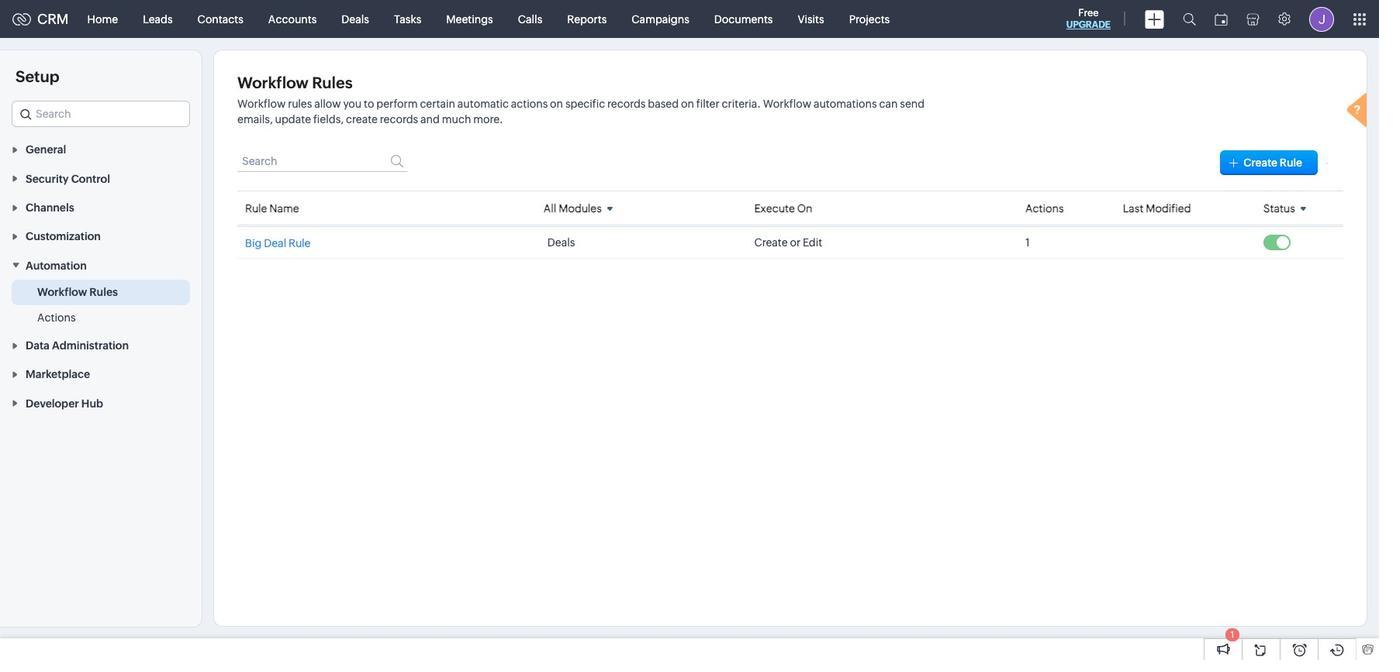 Task type: describe. For each thing, give the bounding box(es) containing it.
on
[[797, 202, 813, 214]]

visits
[[798, 13, 824, 25]]

data
[[26, 340, 50, 352]]

automation region
[[0, 280, 202, 331]]

tasks link
[[382, 0, 434, 38]]

create for create or edit
[[754, 237, 788, 249]]

certain
[[420, 98, 455, 110]]

1 vertical spatial search text field
[[237, 150, 408, 172]]

deal
[[264, 237, 286, 250]]

name
[[269, 202, 299, 214]]

campaigns link
[[619, 0, 702, 38]]

security
[[26, 173, 69, 185]]

emails,
[[237, 113, 273, 126]]

status
[[1263, 202, 1295, 215]]

last
[[1123, 202, 1144, 214]]

security control button
[[0, 164, 202, 193]]

contacts link
[[185, 0, 256, 38]]

accounts link
[[256, 0, 329, 38]]

logo image
[[12, 13, 31, 25]]

crm
[[37, 11, 69, 27]]

actions
[[511, 98, 548, 110]]

last modified
[[1123, 202, 1191, 214]]

security control
[[26, 173, 110, 185]]

crm link
[[12, 11, 69, 27]]

developer hub
[[26, 398, 103, 410]]

general button
[[0, 135, 202, 164]]

based
[[648, 98, 679, 110]]

rule inside button
[[1280, 157, 1303, 169]]

create menu image
[[1145, 10, 1164, 28]]

general
[[26, 144, 66, 156]]

workflow rules allow you to perform certain automatic actions on specific records based on filter criteria. workflow automations can send emails, update fields, create records and much more.
[[237, 98, 925, 126]]

workflow up rules at the left top of the page
[[237, 74, 309, 92]]

all modules
[[544, 202, 602, 215]]

marketplace
[[26, 369, 90, 381]]

create or edit
[[754, 237, 822, 249]]

0 horizontal spatial records
[[380, 113, 418, 126]]

profile image
[[1309, 7, 1334, 31]]

home
[[87, 13, 118, 25]]

control
[[71, 173, 110, 185]]

rules inside 'automation' region
[[89, 286, 118, 298]]

reports link
[[555, 0, 619, 38]]

customization button
[[0, 222, 202, 251]]

big deal rule link
[[245, 236, 311, 250]]

update
[[275, 113, 311, 126]]

calendar image
[[1215, 13, 1228, 25]]

search image
[[1183, 12, 1196, 26]]

reports
[[567, 13, 607, 25]]

modules
[[559, 202, 602, 215]]

upgrade
[[1066, 19, 1111, 30]]

data administration
[[26, 340, 129, 352]]

fields,
[[313, 113, 344, 126]]

create rule
[[1244, 157, 1303, 169]]

All Modules field
[[544, 198, 619, 219]]

administration
[[52, 340, 129, 352]]

workflow rules inside 'automation' region
[[37, 286, 118, 298]]

create
[[346, 113, 378, 126]]

calls
[[518, 13, 542, 25]]

actions inside 'automation' region
[[37, 312, 76, 324]]

contacts
[[198, 13, 243, 25]]

meetings link
[[434, 0, 506, 38]]

execute
[[754, 202, 795, 214]]

projects link
[[837, 0, 902, 38]]

marketplace button
[[0, 360, 202, 389]]

deals link
[[329, 0, 382, 38]]

free
[[1078, 7, 1099, 19]]

edit
[[803, 237, 822, 249]]

automation button
[[0, 251, 202, 280]]

create for create rule
[[1244, 157, 1278, 169]]

perform
[[376, 98, 418, 110]]

0 vertical spatial workflow rules
[[237, 74, 353, 92]]



Task type: locate. For each thing, give the bounding box(es) containing it.
meetings
[[446, 13, 493, 25]]

1 vertical spatial deals
[[547, 237, 575, 249]]

criteria.
[[722, 98, 761, 110]]

rule left 'name'
[[245, 202, 267, 214]]

leads
[[143, 13, 173, 25]]

0 vertical spatial rules
[[312, 74, 353, 92]]

create inside create rule button
[[1244, 157, 1278, 169]]

customization
[[26, 231, 101, 243]]

allow
[[314, 98, 341, 110]]

rules
[[288, 98, 312, 110]]

0 horizontal spatial rules
[[89, 286, 118, 298]]

1 vertical spatial rules
[[89, 286, 118, 298]]

hub
[[81, 398, 103, 410]]

rule up status field
[[1280, 157, 1303, 169]]

1 horizontal spatial 1
[[1231, 631, 1234, 640]]

accounts
[[268, 13, 317, 25]]

1 vertical spatial records
[[380, 113, 418, 126]]

records left based at the left
[[607, 98, 646, 110]]

much
[[442, 113, 471, 126]]

deals
[[342, 13, 369, 25], [547, 237, 575, 249]]

1 vertical spatial 1
[[1231, 631, 1234, 640]]

documents link
[[702, 0, 785, 38]]

deals left tasks 'link'
[[342, 13, 369, 25]]

workflow
[[237, 74, 309, 92], [237, 98, 286, 110], [763, 98, 811, 110], [37, 286, 87, 298]]

1 horizontal spatial search text field
[[237, 150, 408, 172]]

records
[[607, 98, 646, 110], [380, 113, 418, 126]]

Search text field
[[12, 102, 189, 126], [237, 150, 408, 172]]

setup
[[16, 67, 59, 85]]

1 horizontal spatial workflow rules
[[237, 74, 353, 92]]

search element
[[1174, 0, 1205, 38]]

execute on
[[754, 202, 813, 214]]

channels
[[26, 202, 74, 214]]

channels button
[[0, 193, 202, 222]]

0 horizontal spatial on
[[550, 98, 563, 110]]

1 vertical spatial rule
[[245, 202, 267, 214]]

create left or
[[754, 237, 788, 249]]

deals down all
[[547, 237, 575, 249]]

leads link
[[130, 0, 185, 38]]

None field
[[12, 101, 190, 127]]

data administration button
[[0, 331, 202, 360]]

on right "actions"
[[550, 98, 563, 110]]

1 horizontal spatial on
[[681, 98, 694, 110]]

automations
[[814, 98, 877, 110]]

workflow right criteria. at the right
[[763, 98, 811, 110]]

workflow inside 'automation' region
[[37, 286, 87, 298]]

profile element
[[1300, 0, 1344, 38]]

workflow rules up rules at the left top of the page
[[237, 74, 353, 92]]

developer
[[26, 398, 79, 410]]

1
[[1025, 237, 1030, 249], [1231, 631, 1234, 640]]

0 horizontal spatial search text field
[[12, 102, 189, 126]]

free upgrade
[[1066, 7, 1111, 30]]

1 horizontal spatial rules
[[312, 74, 353, 92]]

records down perform
[[380, 113, 418, 126]]

automation
[[26, 260, 87, 272]]

1 on from the left
[[550, 98, 563, 110]]

0 horizontal spatial create
[[754, 237, 788, 249]]

big
[[245, 237, 262, 250]]

and
[[420, 113, 440, 126]]

create rule button
[[1220, 150, 1318, 175]]

1 horizontal spatial rule
[[289, 237, 311, 250]]

modified
[[1146, 202, 1191, 214]]

actions
[[1025, 202, 1064, 214], [37, 312, 76, 324]]

rules up allow
[[312, 74, 353, 92]]

developer hub button
[[0, 389, 202, 418]]

actions link
[[37, 310, 76, 326]]

projects
[[849, 13, 890, 25]]

deals inside deals link
[[342, 13, 369, 25]]

calls link
[[506, 0, 555, 38]]

0 horizontal spatial rule
[[245, 202, 267, 214]]

2 on from the left
[[681, 98, 694, 110]]

workflow rules link
[[37, 284, 118, 300]]

0 vertical spatial 1
[[1025, 237, 1030, 249]]

rule
[[1280, 157, 1303, 169], [245, 202, 267, 214], [289, 237, 311, 250]]

1 vertical spatial create
[[754, 237, 788, 249]]

documents
[[714, 13, 773, 25]]

rule name
[[245, 202, 299, 214]]

0 vertical spatial records
[[607, 98, 646, 110]]

1 horizontal spatial deals
[[547, 237, 575, 249]]

specific
[[565, 98, 605, 110]]

on left 'filter'
[[681, 98, 694, 110]]

campaigns
[[632, 13, 689, 25]]

can
[[879, 98, 898, 110]]

search text field up general dropdown button in the top left of the page
[[12, 102, 189, 126]]

0 vertical spatial search text field
[[12, 102, 189, 126]]

rules
[[312, 74, 353, 92], [89, 286, 118, 298]]

create menu element
[[1136, 0, 1174, 38]]

1 horizontal spatial records
[[607, 98, 646, 110]]

visits link
[[785, 0, 837, 38]]

1 vertical spatial actions
[[37, 312, 76, 324]]

tasks
[[394, 13, 421, 25]]

workflow up emails,
[[237, 98, 286, 110]]

to
[[364, 98, 374, 110]]

rule right deal
[[289, 237, 311, 250]]

create up 'status'
[[1244, 157, 1278, 169]]

0 vertical spatial rule
[[1280, 157, 1303, 169]]

0 horizontal spatial workflow rules
[[37, 286, 118, 298]]

you
[[343, 98, 362, 110]]

0 horizontal spatial actions
[[37, 312, 76, 324]]

workflow rules up "actions" "link"
[[37, 286, 118, 298]]

or
[[790, 237, 801, 249]]

0 horizontal spatial 1
[[1025, 237, 1030, 249]]

1 horizontal spatial actions
[[1025, 202, 1064, 214]]

rules down automation dropdown button
[[89, 286, 118, 298]]

workflow up "actions" "link"
[[37, 286, 87, 298]]

send
[[900, 98, 925, 110]]

0 horizontal spatial deals
[[342, 13, 369, 25]]

2 vertical spatial rule
[[289, 237, 311, 250]]

automatic
[[458, 98, 509, 110]]

Status field
[[1263, 198, 1312, 219]]

0 vertical spatial deals
[[342, 13, 369, 25]]

all
[[544, 202, 556, 215]]

create
[[1244, 157, 1278, 169], [754, 237, 788, 249]]

filter
[[696, 98, 720, 110]]

more.
[[473, 113, 503, 126]]

home link
[[75, 0, 130, 38]]

1 horizontal spatial create
[[1244, 157, 1278, 169]]

2 horizontal spatial rule
[[1280, 157, 1303, 169]]

big deal rule
[[245, 237, 311, 250]]

1 vertical spatial workflow rules
[[37, 286, 118, 298]]

0 vertical spatial create
[[1244, 157, 1278, 169]]

search text field down fields,
[[237, 150, 408, 172]]

0 vertical spatial actions
[[1025, 202, 1064, 214]]

workflow rules
[[237, 74, 353, 92], [37, 286, 118, 298]]



